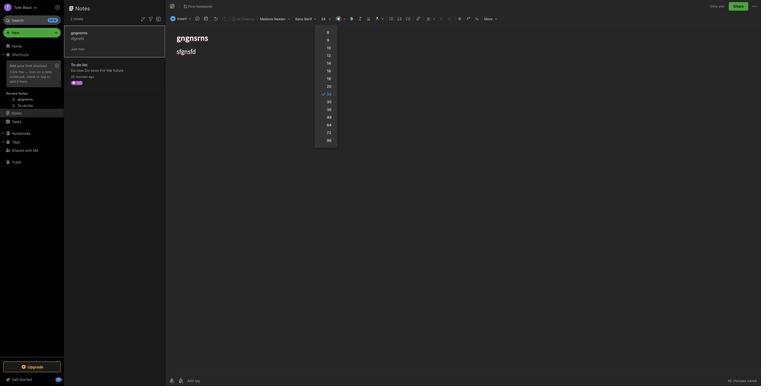 Task type: describe. For each thing, give the bounding box(es) containing it.
shared with me link
[[0, 146, 64, 155]]

tasks button
[[0, 118, 64, 126]]

20
[[327, 84, 332, 89]]

0 vertical spatial now
[[78, 47, 84, 51]]

1 do from the left
[[71, 68, 76, 73]]

medium header
[[260, 17, 286, 21]]

do
[[77, 62, 81, 67]]

your
[[17, 64, 24, 68]]

64
[[327, 123, 332, 127]]

strikethrough image
[[456, 15, 464, 22]]

add filters image
[[148, 16, 154, 22]]

it
[[17, 79, 19, 84]]

18 link
[[315, 75, 337, 83]]

header
[[274, 17, 286, 21]]

to
[[47, 75, 50, 79]]

stack
[[27, 75, 35, 79]]

add
[[10, 79, 16, 84]]

first
[[25, 64, 32, 68]]

2
[[70, 17, 73, 21]]

sfgnsfd
[[71, 36, 84, 41]]

9 link
[[315, 36, 337, 44]]

insert
[[177, 17, 187, 21]]

10
[[327, 46, 331, 50]]

gngnsrns
[[71, 31, 87, 35]]

shared
[[12, 148, 24, 153]]

2 vertical spatial notes
[[12, 111, 22, 116]]

View options field
[[154, 15, 162, 22]]

0/3
[[77, 81, 82, 85]]

12 link
[[315, 52, 337, 59]]

35
[[71, 75, 75, 79]]

the inside group
[[18, 70, 24, 74]]

bold image
[[348, 15, 355, 22]]

Sort options field
[[140, 15, 146, 22]]

get started
[[12, 378, 32, 382]]

new
[[12, 30, 19, 35]]

click
[[10, 70, 18, 74]]

recent
[[6, 91, 17, 96]]

home
[[12, 44, 22, 48]]

minutes
[[76, 75, 88, 79]]

96
[[327, 138, 332, 143]]

30 link
[[315, 98, 337, 106]]

35 minutes ago
[[71, 75, 94, 79]]

bulleted list image
[[388, 15, 395, 22]]

Insert field
[[169, 15, 193, 22]]

calendar event image
[[202, 15, 210, 22]]

now inside "to-do list do now do soon for the future"
[[77, 68, 84, 73]]

to-do list do now do soon for the future
[[71, 62, 124, 73]]

only
[[711, 4, 718, 8]]

settings image
[[54, 4, 61, 11]]

tree containing home
[[0, 42, 64, 357]]

only you
[[711, 4, 725, 8]]

more
[[484, 17, 493, 21]]

18
[[327, 76, 331, 81]]

8 link
[[315, 29, 337, 36]]

or
[[36, 75, 40, 79]]

tasks
[[12, 120, 21, 124]]

upgrade
[[28, 365, 43, 370]]

16 link
[[315, 67, 337, 75]]

Alignment field
[[424, 15, 437, 23]]

sans serif
[[295, 17, 312, 21]]

notebook
[[196, 4, 212, 8]]

share
[[734, 4, 744, 9]]

16
[[327, 69, 331, 73]]

shortcut
[[33, 64, 47, 68]]

to-
[[71, 62, 77, 67]]

new
[[49, 18, 56, 22]]

10 link
[[315, 44, 337, 52]]

24 inside dropdown list menu
[[327, 92, 332, 96]]

icon on a note, notebook, stack or tag to add it here.
[[10, 70, 53, 84]]

add tag image
[[178, 378, 184, 384]]

8
[[327, 30, 329, 35]]

the inside "to-do list do now do soon for the future"
[[107, 68, 112, 73]]

here.
[[20, 79, 28, 84]]

checklist image
[[405, 15, 412, 22]]

Help and Learning task checklist field
[[0, 376, 64, 384]]

shared with me
[[12, 148, 38, 153]]

Add tag field
[[187, 379, 227, 384]]

more actions image
[[752, 3, 758, 10]]

all changes saved
[[728, 379, 757, 383]]

Account field
[[0, 2, 37, 13]]

1 vertical spatial notes
[[18, 91, 28, 96]]

tyler black
[[14, 5, 32, 9]]

black
[[23, 5, 32, 9]]

Font size field
[[319, 15, 333, 23]]

superscript image
[[465, 15, 472, 22]]

a
[[42, 70, 44, 74]]

Highlight field
[[373, 15, 386, 23]]

8 9 10
[[327, 30, 331, 50]]

with
[[25, 148, 32, 153]]



Task type: vqa. For each thing, say whether or not it's contained in the screenshot.
"Click"
yes



Task type: locate. For each thing, give the bounding box(es) containing it.
notes right recent
[[18, 91, 28, 96]]

notes link
[[0, 109, 64, 118]]

add a reminder image
[[169, 378, 175, 384]]

1 vertical spatial now
[[77, 68, 84, 73]]

group inside "tree"
[[0, 59, 64, 111]]

Note Editor text field
[[165, 26, 761, 376]]

72
[[327, 131, 331, 135]]

the right for
[[107, 68, 112, 73]]

More actions field
[[752, 2, 758, 11]]

add
[[10, 64, 16, 68]]

0 vertical spatial 24
[[321, 17, 326, 21]]

14
[[327, 61, 331, 66]]

get
[[12, 378, 18, 382]]

started
[[19, 378, 32, 382]]

notes up "tasks"
[[12, 111, 22, 116]]

14 link
[[315, 59, 337, 67]]

7
[[58, 378, 59, 382]]

task image
[[194, 15, 201, 22]]

group
[[0, 59, 64, 111]]

96 link
[[315, 137, 337, 144]]

notes
[[74, 17, 83, 21]]

2 notes
[[70, 17, 83, 21]]

undo image
[[212, 15, 220, 22]]

group containing add your first shortcut
[[0, 59, 64, 111]]

first notebook
[[188, 4, 212, 8]]

24 inside font size "field"
[[321, 17, 326, 21]]

notes
[[75, 5, 90, 11], [18, 91, 28, 96], [12, 111, 22, 116]]

upgrade button
[[3, 362, 61, 373]]

the
[[107, 68, 112, 73], [18, 70, 24, 74]]

do down to-
[[71, 68, 76, 73]]

me
[[33, 148, 38, 153]]

1 horizontal spatial 24
[[327, 92, 332, 96]]

72 link
[[315, 129, 337, 137]]

36
[[327, 107, 332, 112]]

trash
[[12, 160, 21, 165]]

24
[[321, 17, 326, 21], [327, 92, 332, 96]]

2 do from the left
[[85, 68, 90, 73]]

now
[[78, 47, 84, 51], [77, 68, 84, 73]]

add your first shortcut
[[10, 64, 47, 68]]

30
[[327, 100, 332, 104]]

click the ...
[[10, 70, 28, 74]]

expand notebooks image
[[1, 131, 6, 136]]

expand note image
[[169, 3, 176, 10]]

numbered list image
[[396, 15, 404, 22]]

note window element
[[165, 0, 761, 387]]

20 link
[[315, 83, 337, 90]]

soon
[[91, 68, 99, 73]]

24 link
[[315, 90, 337, 98]]

48
[[327, 115, 332, 120]]

Add filters field
[[148, 15, 154, 22]]

medium
[[260, 17, 273, 21]]

serif
[[304, 17, 312, 21]]

36 link
[[315, 106, 337, 114]]

now down do
[[77, 68, 84, 73]]

the left ...
[[18, 70, 24, 74]]

new search field
[[7, 15, 58, 25]]

new button
[[3, 28, 61, 38]]

notes up notes
[[75, 5, 90, 11]]

recent notes
[[6, 91, 28, 96]]

tags button
[[0, 138, 64, 146]]

ago
[[89, 75, 94, 79]]

24 down 20
[[327, 92, 332, 96]]

shortcuts
[[12, 52, 29, 57]]

tag
[[41, 75, 46, 79]]

list
[[82, 62, 88, 67]]

just
[[71, 47, 77, 51]]

click to collapse image
[[62, 377, 66, 383]]

12
[[327, 53, 331, 58]]

first notebook button
[[182, 3, 214, 10]]

0 vertical spatial notes
[[75, 5, 90, 11]]

insert link image
[[415, 15, 422, 22]]

0 horizontal spatial do
[[71, 68, 76, 73]]

shortcuts button
[[0, 50, 64, 59]]

64 link
[[315, 121, 337, 129]]

1 vertical spatial 24
[[327, 92, 332, 96]]

expand tags image
[[1, 140, 6, 144]]

on
[[37, 70, 41, 74]]

now right just
[[78, 47, 84, 51]]

gngnsrns sfgnsfd
[[71, 31, 87, 41]]

share button
[[729, 2, 748, 11]]

notebook,
[[10, 75, 26, 79]]

0 horizontal spatial 24
[[321, 17, 326, 21]]

you
[[719, 4, 725, 8]]

1 horizontal spatial do
[[85, 68, 90, 73]]

tags
[[12, 140, 20, 144]]

Font color field
[[334, 15, 347, 23]]

24 up 8 link
[[321, 17, 326, 21]]

More field
[[483, 15, 499, 23]]

notebooks
[[12, 131, 31, 136]]

Font family field
[[293, 15, 318, 23]]

notebooks link
[[0, 129, 64, 138]]

sans
[[295, 17, 303, 21]]

first
[[188, 4, 195, 8]]

Search text field
[[7, 15, 57, 25]]

9
[[327, 38, 329, 42]]

1 horizontal spatial the
[[107, 68, 112, 73]]

0 horizontal spatial the
[[18, 70, 24, 74]]

for
[[100, 68, 106, 73]]

just now
[[71, 47, 84, 51]]

italic image
[[356, 15, 364, 22]]

tree
[[0, 42, 64, 357]]

trash link
[[0, 158, 64, 167]]

subscript image
[[473, 15, 481, 22]]

saved
[[747, 379, 757, 383]]

dropdown list menu
[[315, 29, 337, 144]]

home link
[[0, 42, 64, 50]]

underline image
[[365, 15, 372, 22]]

Heading level field
[[258, 15, 292, 23]]

do down list
[[85, 68, 90, 73]]



